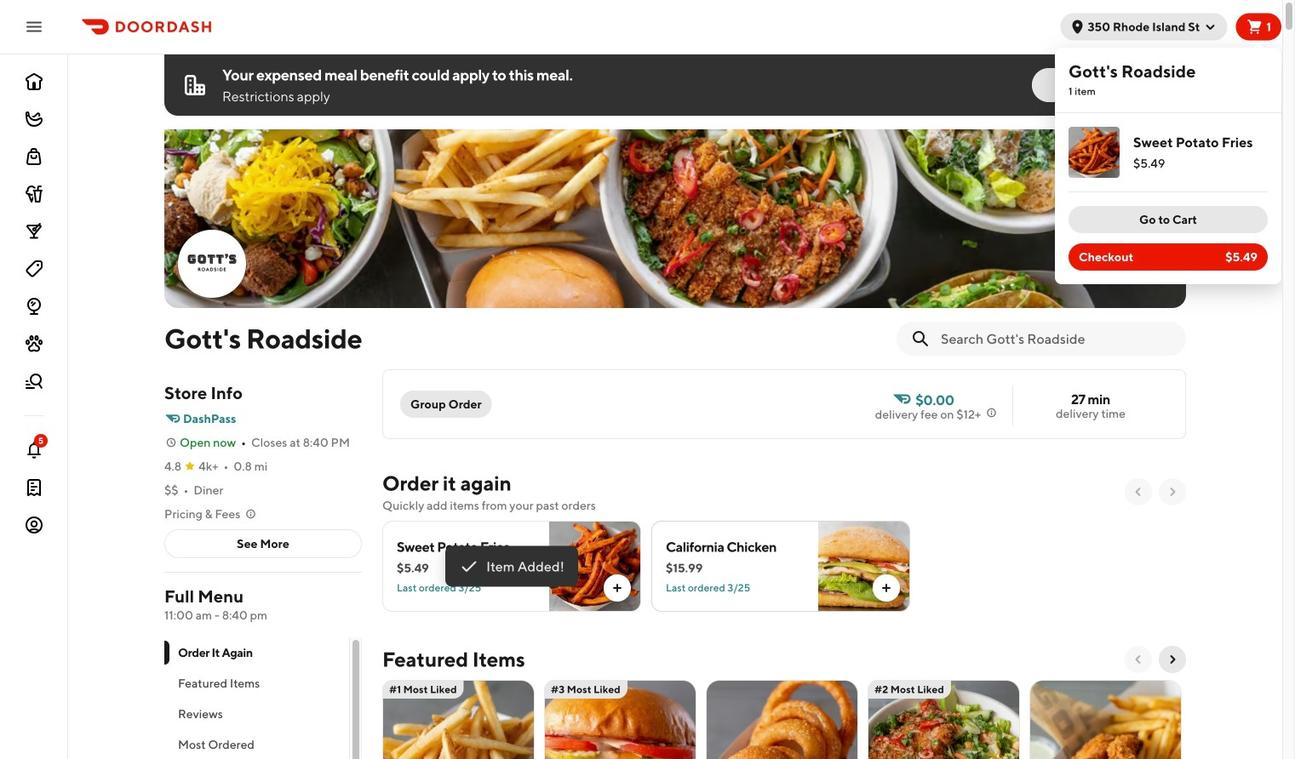 Task type: locate. For each thing, give the bounding box(es) containing it.
0 vertical spatial next button of carousel image
[[1166, 485, 1180, 499]]

0 vertical spatial previous button of carousel image
[[1132, 485, 1146, 499]]

heading
[[382, 470, 512, 497], [382, 646, 525, 674]]

onion rings image
[[707, 681, 858, 760]]

1 vertical spatial next button of carousel image
[[1166, 653, 1180, 667]]

previous button of carousel image
[[1132, 485, 1146, 499], [1132, 653, 1146, 667]]

1 vertical spatial heading
[[382, 646, 525, 674]]

1 next button of carousel image from the top
[[1166, 485, 1180, 499]]

add item to cart image
[[611, 582, 624, 595], [880, 582, 893, 595]]

previous button of carousel image for first next button of carousel image from the bottom of the page
[[1132, 653, 1146, 667]]

2 add item to cart image from the left
[[880, 582, 893, 595]]

0 vertical spatial heading
[[382, 470, 512, 497]]

gott's roadside image
[[164, 129, 1186, 308], [180, 232, 244, 296]]

next button of carousel image
[[1166, 485, 1180, 499], [1166, 653, 1180, 667]]

chicken tenders image
[[1031, 681, 1181, 760]]

0 horizontal spatial add item to cart image
[[611, 582, 624, 595]]

1 vertical spatial previous button of carousel image
[[1132, 653, 1146, 667]]

1 previous button of carousel image from the top
[[1132, 485, 1146, 499]]

1 horizontal spatial add item to cart image
[[880, 582, 893, 595]]

2 previous button of carousel image from the top
[[1132, 653, 1146, 667]]

1 add item to cart image from the left
[[611, 582, 624, 595]]



Task type: describe. For each thing, give the bounding box(es) containing it.
fries image
[[383, 681, 534, 760]]

sweet potato fries image
[[1069, 127, 1120, 178]]

Item Search search field
[[941, 330, 1173, 348]]

previous button of carousel image for 2nd next button of carousel image from the bottom
[[1132, 485, 1146, 499]]

open menu image
[[24, 17, 44, 37]]

2 next button of carousel image from the top
[[1166, 653, 1180, 667]]

2 heading from the top
[[382, 646, 525, 674]]

1 heading from the top
[[382, 470, 512, 497]]

cheeseburger image
[[545, 681, 696, 760]]

vietnamese chicken salad image
[[869, 681, 1020, 760]]



Task type: vqa. For each thing, say whether or not it's contained in the screenshot.
SWEET POTATO FRIES image
yes



